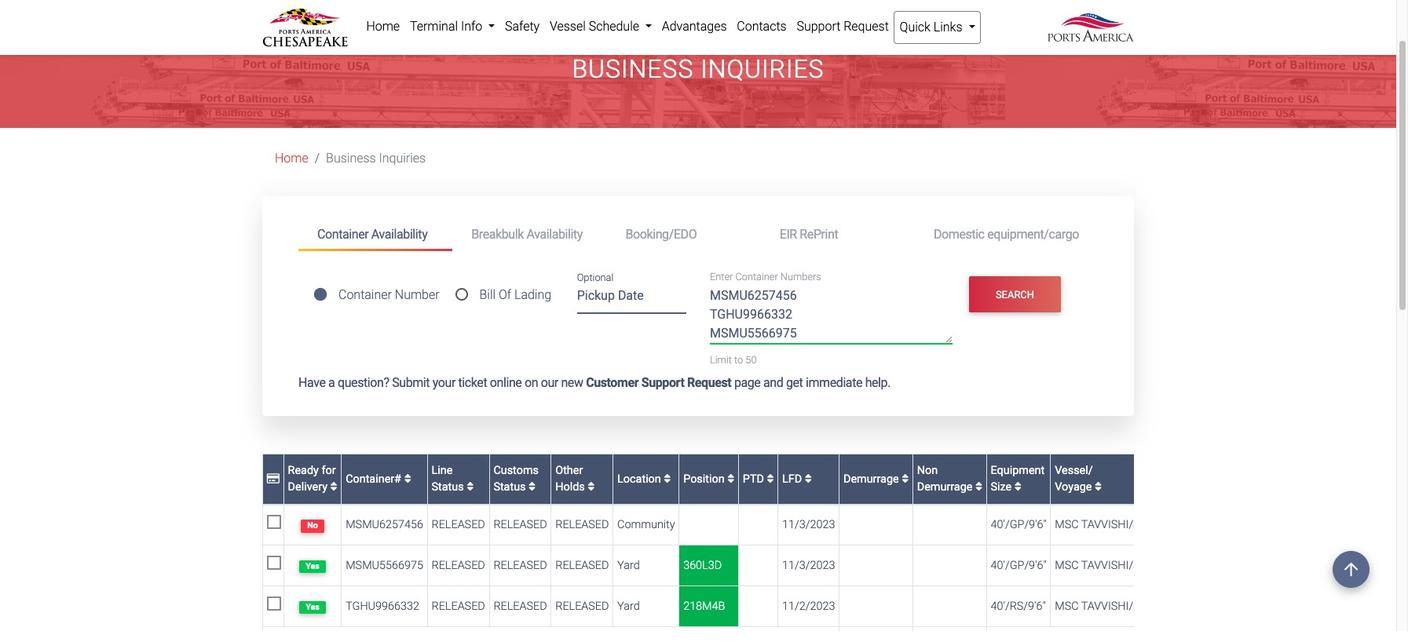 Task type: vqa. For each thing, say whether or not it's contained in the screenshot.
'Request' in the Main Content
no



Task type: describe. For each thing, give the bounding box(es) containing it.
1 vertical spatial home link
[[275, 151, 308, 166]]

contacts
[[737, 19, 787, 34]]

advantages link
[[657, 11, 732, 42]]

sort image inside lfd "link"
[[805, 473, 812, 485]]

question?
[[338, 376, 389, 390]]

0 vertical spatial request
[[844, 19, 889, 34]]

msc tavvishi/342a for 360l3d
[[1055, 559, 1159, 572]]

tavvishi/342a for 360l3d
[[1081, 559, 1159, 572]]

eir reprint link
[[761, 220, 915, 249]]

of
[[499, 288, 511, 303]]

booking/edo link
[[607, 220, 761, 249]]

msmu6257456
[[346, 518, 423, 532]]

11/3/2023 for yard
[[782, 559, 835, 572]]

yard for 218m4b
[[617, 600, 640, 613]]

218m4b
[[683, 600, 725, 613]]

support request
[[797, 19, 889, 34]]

numbers
[[780, 271, 821, 283]]

optional
[[577, 271, 614, 283]]

domestic
[[934, 227, 984, 242]]

on
[[525, 376, 538, 390]]

customer support request link
[[586, 376, 731, 390]]

vessel schedule
[[550, 19, 642, 34]]

non
[[917, 464, 938, 477]]

quick links
[[900, 20, 965, 35]]

terminal info
[[410, 19, 485, 34]]

breakbulk availability
[[471, 227, 583, 242]]

sort image right holds
[[588, 482, 595, 493]]

sort image inside demurrage link
[[902, 473, 909, 485]]

ptd link
[[743, 472, 774, 486]]

vessel/
[[1055, 464, 1093, 477]]

customs
[[493, 464, 539, 477]]

advantages
[[662, 19, 727, 34]]

page
[[734, 376, 761, 390]]

location
[[617, 472, 664, 486]]

container# link
[[346, 472, 411, 486]]

sort image down 'equipment'
[[1015, 482, 1022, 493]]

0 horizontal spatial business inquiries
[[326, 151, 426, 166]]

container for container number
[[338, 288, 392, 303]]

limit to 50
[[710, 354, 757, 366]]

our
[[541, 376, 558, 390]]

sort image left size
[[975, 482, 982, 493]]

search button
[[969, 277, 1061, 313]]

position
[[683, 472, 727, 486]]

get
[[786, 376, 803, 390]]

vessel
[[550, 19, 586, 34]]

container availability link
[[298, 220, 453, 251]]

container number
[[338, 288, 439, 303]]

reprint
[[800, 227, 838, 242]]

have
[[298, 376, 326, 390]]

quick
[[900, 20, 931, 35]]

tghu9966332
[[346, 600, 419, 613]]

tavvishi/342a for 218m4b
[[1081, 600, 1159, 613]]

1 msc from the top
[[1055, 518, 1079, 532]]

credit card image
[[267, 473, 280, 485]]

community
[[617, 518, 675, 532]]

new
[[561, 376, 583, 390]]

location link
[[617, 472, 671, 486]]

demurrage link
[[843, 472, 909, 486]]

container#
[[346, 472, 404, 486]]

equipment
[[991, 464, 1045, 477]]

11/2/2023
[[782, 600, 835, 613]]

have a question? submit your ticket online on our new customer support request page and get immediate help.
[[298, 376, 891, 390]]

1 horizontal spatial inquiries
[[701, 54, 824, 84]]

sort image down customs
[[529, 482, 536, 493]]

immediate
[[806, 376, 862, 390]]

msc for 218m4b
[[1055, 600, 1079, 613]]

360l3d
[[683, 559, 722, 572]]

voyage
[[1055, 481, 1092, 494]]

non demurrage
[[917, 464, 975, 494]]

quick links link
[[894, 11, 981, 44]]

terminal info link
[[405, 11, 500, 42]]

bill of lading
[[479, 288, 551, 303]]

sort image inside container# link
[[404, 473, 411, 485]]

other
[[555, 464, 583, 477]]

50
[[746, 354, 757, 366]]

your
[[433, 376, 455, 390]]

demurrage inside non demurrage
[[917, 481, 973, 494]]

no
[[307, 521, 318, 531]]

yes for msmu5566975
[[306, 561, 320, 572]]

0 horizontal spatial inquiries
[[379, 151, 426, 166]]

limit
[[710, 354, 732, 366]]

breakbulk
[[471, 227, 524, 242]]

bill
[[479, 288, 496, 303]]

breakbulk availability link
[[453, 220, 607, 249]]



Task type: locate. For each thing, give the bounding box(es) containing it.
0 horizontal spatial business
[[326, 151, 376, 166]]

availability right breakbulk
[[527, 227, 583, 242]]

0 vertical spatial msc
[[1055, 518, 1079, 532]]

ticket
[[458, 376, 487, 390]]

Optional text field
[[577, 283, 686, 314]]

sort image left the lfd
[[767, 473, 774, 485]]

0 vertical spatial yard
[[617, 559, 640, 572]]

contacts link
[[732, 11, 792, 42]]

business
[[572, 54, 694, 84], [326, 151, 376, 166]]

sort image left position
[[664, 473, 671, 485]]

demurrage left non
[[843, 472, 902, 486]]

container availability
[[317, 227, 427, 242]]

yard left 218m4b
[[617, 600, 640, 613]]

home
[[366, 19, 400, 34], [275, 151, 308, 166]]

availability
[[371, 227, 427, 242], [527, 227, 583, 242]]

support right contacts
[[797, 19, 841, 34]]

1 vertical spatial yes
[[306, 602, 320, 612]]

container
[[317, 227, 369, 242], [735, 271, 778, 283], [338, 288, 392, 303]]

submit
[[392, 376, 430, 390]]

go to top image
[[1333, 551, 1370, 588]]

sort image right voyage
[[1095, 482, 1102, 493]]

0 horizontal spatial home link
[[275, 151, 308, 166]]

msc tavvishi/342a for 218m4b
[[1055, 600, 1159, 613]]

schedule
[[589, 19, 639, 34]]

booking/edo
[[625, 227, 697, 242]]

availability up the container number
[[371, 227, 427, 242]]

11/3/2023 for community
[[782, 518, 835, 532]]

1 11/3/2023 from the top
[[782, 518, 835, 532]]

vessel/ voyage
[[1055, 464, 1095, 494]]

1 40'/gp/9'6" from the top
[[991, 518, 1047, 532]]

line
[[432, 464, 453, 477]]

1 vertical spatial business
[[326, 151, 376, 166]]

help.
[[865, 376, 891, 390]]

2 vertical spatial tavvishi/342a
[[1081, 600, 1159, 613]]

sort image right ptd link
[[805, 473, 812, 485]]

1 vertical spatial 40'/gp/9'6"
[[991, 559, 1047, 572]]

enter container numbers
[[710, 271, 821, 283]]

40'/gp/9'6"
[[991, 518, 1047, 532], [991, 559, 1047, 572]]

business inquiries down the advantages link
[[572, 54, 824, 84]]

1 horizontal spatial demurrage
[[917, 481, 973, 494]]

11/3/2023 up 11/2/2023 at bottom
[[782, 559, 835, 572]]

0 horizontal spatial support
[[641, 376, 684, 390]]

1 yard from the top
[[617, 559, 640, 572]]

equipment size
[[991, 464, 1045, 494]]

2 vertical spatial container
[[338, 288, 392, 303]]

0 horizontal spatial demurrage
[[843, 472, 902, 486]]

yard down the "community"
[[617, 559, 640, 572]]

0 horizontal spatial availability
[[371, 227, 427, 242]]

number
[[395, 288, 439, 303]]

1 horizontal spatial support
[[797, 19, 841, 34]]

safety link
[[500, 11, 545, 42]]

40'/gp/9'6" up the 40'/rs/9'6"
[[991, 559, 1047, 572]]

status inside line status
[[432, 481, 464, 494]]

a
[[328, 376, 335, 390]]

tavvishi/342a
[[1081, 518, 1159, 532], [1081, 559, 1159, 572], [1081, 600, 1159, 613]]

support right customer
[[641, 376, 684, 390]]

0 vertical spatial home
[[366, 19, 400, 34]]

container for container availability
[[317, 227, 369, 242]]

3 tavvishi/342a from the top
[[1081, 600, 1159, 613]]

yard
[[617, 559, 640, 572], [617, 600, 640, 613]]

demurrage down non
[[917, 481, 973, 494]]

eir
[[780, 227, 797, 242]]

1 horizontal spatial status
[[493, 481, 526, 494]]

1 horizontal spatial request
[[844, 19, 889, 34]]

40'/gp/9'6" for community
[[991, 518, 1047, 532]]

1 vertical spatial yard
[[617, 600, 640, 613]]

sort image down for
[[330, 482, 337, 493]]

1 vertical spatial msc
[[1055, 559, 1079, 572]]

links
[[934, 20, 962, 35]]

2 11/3/2023 from the top
[[782, 559, 835, 572]]

1 status from the left
[[432, 481, 464, 494]]

0 vertical spatial yes
[[306, 561, 320, 572]]

support
[[797, 19, 841, 34], [641, 376, 684, 390]]

0 vertical spatial business
[[572, 54, 694, 84]]

ready for delivery
[[288, 464, 336, 494]]

msc
[[1055, 518, 1079, 532], [1055, 559, 1079, 572], [1055, 600, 1079, 613]]

line status
[[432, 464, 467, 494]]

1 horizontal spatial availability
[[527, 227, 583, 242]]

2 status from the left
[[493, 481, 526, 494]]

0 vertical spatial inquiries
[[701, 54, 824, 84]]

40'/rs/9'6"
[[991, 600, 1046, 613]]

0 horizontal spatial request
[[687, 376, 731, 390]]

1 vertical spatial support
[[641, 376, 684, 390]]

domestic equipment/cargo link
[[915, 220, 1098, 249]]

3 msc tavvishi/342a from the top
[[1055, 600, 1159, 613]]

lfd
[[782, 472, 805, 486]]

container up the container number
[[317, 227, 369, 242]]

inquiries
[[701, 54, 824, 84], [379, 151, 426, 166]]

40'/gp/9'6" down size
[[991, 518, 1047, 532]]

1 vertical spatial business inquiries
[[326, 151, 426, 166]]

1 tavvishi/342a from the top
[[1081, 518, 1159, 532]]

ready
[[288, 464, 319, 477]]

0 vertical spatial msc tavvishi/342a
[[1055, 518, 1159, 532]]

2 yard from the top
[[617, 600, 640, 613]]

request left quick
[[844, 19, 889, 34]]

1 vertical spatial inquiries
[[379, 151, 426, 166]]

terminal
[[410, 19, 458, 34]]

1 horizontal spatial business inquiries
[[572, 54, 824, 84]]

2 msc tavvishi/342a from the top
[[1055, 559, 1159, 572]]

0 horizontal spatial home
[[275, 151, 308, 166]]

1 horizontal spatial business
[[572, 54, 694, 84]]

search
[[996, 289, 1034, 300]]

lading
[[514, 288, 551, 303]]

customs status
[[493, 464, 539, 494]]

yes
[[306, 561, 320, 572], [306, 602, 320, 612]]

ptd
[[743, 472, 767, 486]]

sort image
[[664, 473, 671, 485], [727, 473, 734, 485], [767, 473, 774, 485], [330, 482, 337, 493], [529, 482, 536, 493], [975, 482, 982, 493]]

1 vertical spatial container
[[735, 271, 778, 283]]

sort image left non
[[902, 473, 909, 485]]

sort image left "customs status"
[[467, 482, 474, 493]]

1 horizontal spatial home
[[366, 19, 400, 34]]

availability for breakbulk availability
[[527, 227, 583, 242]]

availability for container availability
[[371, 227, 427, 242]]

status for line
[[432, 481, 464, 494]]

status inside "customs status"
[[493, 481, 526, 494]]

sort image inside location link
[[664, 473, 671, 485]]

msc tavvishi/342a
[[1055, 518, 1159, 532], [1055, 559, 1159, 572], [1055, 600, 1159, 613]]

0 vertical spatial home link
[[361, 11, 405, 42]]

yard for 360l3d
[[617, 559, 640, 572]]

holds
[[555, 481, 585, 494]]

sort image left "ptd"
[[727, 473, 734, 485]]

position link
[[683, 472, 734, 486]]

status down customs
[[493, 481, 526, 494]]

sort image inside "position" link
[[727, 473, 734, 485]]

online
[[490, 376, 522, 390]]

support request link
[[792, 11, 894, 42]]

enter
[[710, 271, 733, 283]]

0 vertical spatial support
[[797, 19, 841, 34]]

vessel schedule link
[[545, 11, 657, 42]]

0 vertical spatial business inquiries
[[572, 54, 824, 84]]

to
[[734, 354, 743, 366]]

sort image
[[404, 473, 411, 485], [805, 473, 812, 485], [902, 473, 909, 485], [467, 482, 474, 493], [588, 482, 595, 493], [1015, 482, 1022, 493], [1095, 482, 1102, 493]]

11/3/2023 down lfd "link" at the right
[[782, 518, 835, 532]]

1 vertical spatial tavvishi/342a
[[1081, 559, 1159, 572]]

container left number
[[338, 288, 392, 303]]

40'/gp/9'6" for yard
[[991, 559, 1047, 572]]

domestic equipment/cargo
[[934, 227, 1079, 242]]

2 vertical spatial msc
[[1055, 600, 1079, 613]]

1 msc tavvishi/342a from the top
[[1055, 518, 1159, 532]]

equipment/cargo
[[987, 227, 1079, 242]]

size
[[991, 481, 1012, 494]]

demurrage
[[843, 472, 902, 486], [917, 481, 973, 494]]

0 horizontal spatial status
[[432, 481, 464, 494]]

status for customs
[[493, 481, 526, 494]]

2 tavvishi/342a from the top
[[1081, 559, 1159, 572]]

request down the limit
[[687, 376, 731, 390]]

safety
[[505, 19, 540, 34]]

lfd link
[[782, 472, 812, 486]]

customer
[[586, 376, 639, 390]]

1 vertical spatial request
[[687, 376, 731, 390]]

yes left tghu9966332
[[306, 602, 320, 612]]

Enter Container Numbers text field
[[710, 287, 952, 344]]

alert
[[0, 0, 1396, 11]]

0 vertical spatial 11/3/2023
[[782, 518, 835, 532]]

status down the line
[[432, 481, 464, 494]]

for
[[322, 464, 336, 477]]

msc for 360l3d
[[1055, 559, 1079, 572]]

sort image inside ptd link
[[767, 473, 774, 485]]

and
[[763, 376, 783, 390]]

business inquiries
[[572, 54, 824, 84], [326, 151, 426, 166]]

2 yes from the top
[[306, 602, 320, 612]]

business inquiries up container availability
[[326, 151, 426, 166]]

0 vertical spatial tavvishi/342a
[[1081, 518, 1159, 532]]

1 vertical spatial msc tavvishi/342a
[[1055, 559, 1159, 572]]

2 40'/gp/9'6" from the top
[[991, 559, 1047, 572]]

1 yes from the top
[[306, 561, 320, 572]]

released
[[432, 518, 485, 532], [493, 518, 547, 532], [555, 518, 609, 532], [432, 559, 485, 572], [493, 559, 547, 572], [555, 559, 609, 572], [432, 600, 485, 613], [493, 600, 547, 613], [555, 600, 609, 613]]

delivery
[[288, 481, 327, 494]]

msmu5566975
[[346, 559, 423, 572]]

container right enter
[[735, 271, 778, 283]]

2 vertical spatial msc tavvishi/342a
[[1055, 600, 1159, 613]]

info
[[461, 19, 482, 34]]

yes for tghu9966332
[[306, 602, 320, 612]]

home link
[[361, 11, 405, 42], [275, 151, 308, 166]]

1 vertical spatial home
[[275, 151, 308, 166]]

yes down no
[[306, 561, 320, 572]]

2 msc from the top
[[1055, 559, 1079, 572]]

2 availability from the left
[[527, 227, 583, 242]]

sort image left the line
[[404, 473, 411, 485]]

1 availability from the left
[[371, 227, 427, 242]]

0 vertical spatial container
[[317, 227, 369, 242]]

0 vertical spatial 40'/gp/9'6"
[[991, 518, 1047, 532]]

1 vertical spatial 11/3/2023
[[782, 559, 835, 572]]

3 msc from the top
[[1055, 600, 1079, 613]]

1 horizontal spatial home link
[[361, 11, 405, 42]]



